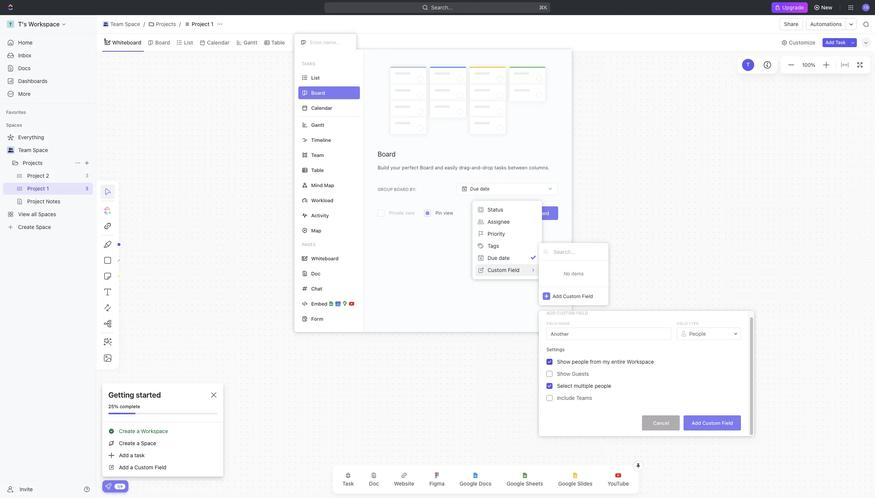Task type: locate. For each thing, give the bounding box(es) containing it.
slides
[[577, 481, 593, 487]]

1 vertical spatial docs
[[479, 481, 492, 487]]

date inside button
[[499, 255, 510, 261]]

youtube
[[608, 481, 629, 487]]

space down "create a workspace"
[[141, 440, 156, 447]]

custom field button
[[476, 264, 539, 276]]

invite
[[20, 486, 33, 493]]

0 horizontal spatial due
[[470, 186, 479, 192]]

1 show from the top
[[557, 359, 570, 365]]

0 vertical spatial date
[[480, 186, 490, 192]]

a for space
[[137, 440, 139, 447]]

calendar
[[207, 39, 230, 46], [311, 105, 332, 111]]

0 horizontal spatial team space link
[[18, 144, 91, 156]]

1 google from the left
[[460, 481, 477, 487]]

add a custom field
[[119, 465, 166, 471]]

0 horizontal spatial table
[[271, 39, 285, 46]]

0 vertical spatial calendar
[[207, 39, 230, 46]]

1 horizontal spatial team space link
[[101, 20, 142, 29]]

2 google from the left
[[507, 481, 524, 487]]

0 horizontal spatial date
[[480, 186, 490, 192]]

1/4
[[117, 484, 123, 489]]

1 vertical spatial table
[[311, 167, 324, 173]]

google inside google slides 'button'
[[558, 481, 576, 487]]

board
[[394, 187, 409, 192]]

1 vertical spatial calendar
[[311, 105, 332, 111]]

1 horizontal spatial people
[[595, 383, 611, 389]]

3 google from the left
[[558, 481, 576, 487]]

field name
[[547, 321, 570, 326]]

a left task
[[130, 452, 133, 459]]

by:
[[410, 187, 416, 192]]

google
[[460, 481, 477, 487], [507, 481, 524, 487], [558, 481, 576, 487]]

whiteboard
[[112, 39, 141, 46], [311, 256, 339, 262]]

youtube button
[[602, 468, 635, 492]]

0 vertical spatial projects link
[[146, 20, 178, 29]]

a for task
[[130, 452, 133, 459]]

show right 'show people from my entire workspace' checkbox
[[557, 359, 570, 365]]

2 horizontal spatial team
[[311, 152, 324, 158]]

1 horizontal spatial docs
[[479, 481, 492, 487]]

show for show people from my entire workspace
[[557, 359, 570, 365]]

google for google slides
[[558, 481, 576, 487]]

board
[[155, 39, 170, 46], [378, 150, 396, 158], [534, 210, 549, 216]]

my
[[603, 359, 610, 365]]

project
[[192, 21, 210, 27]]

1 vertical spatial due
[[488, 255, 497, 261]]

group board by:
[[378, 187, 416, 192]]

list down "view"
[[311, 75, 320, 81]]

people up the guests
[[572, 359, 589, 365]]

0 horizontal spatial task
[[342, 481, 354, 487]]

0 horizontal spatial /
[[143, 21, 145, 27]]

2 vertical spatial board
[[534, 210, 549, 216]]

mind map
[[311, 182, 334, 188]]

date for due date dropdown button on the right top of page
[[480, 186, 490, 192]]

2 show from the top
[[557, 371, 570, 377]]

0 vertical spatial create
[[119, 428, 135, 435]]

⌘k
[[539, 4, 547, 11]]

0 horizontal spatial space
[[33, 147, 48, 153]]

map down activity
[[311, 228, 321, 234]]

1 vertical spatial create
[[119, 440, 135, 447]]

tree inside 'sidebar' navigation
[[3, 131, 93, 233]]

task
[[134, 452, 145, 459]]

1 vertical spatial show
[[557, 371, 570, 377]]

share button
[[780, 18, 803, 30]]

0 horizontal spatial docs
[[18, 65, 31, 71]]

0 vertical spatial team space
[[110, 21, 140, 27]]

create for create a workspace
[[119, 428, 135, 435]]

map right the mind
[[324, 182, 334, 188]]

figma
[[429, 481, 445, 487]]

due date up custom field
[[488, 255, 510, 261]]

1 horizontal spatial whiteboard
[[311, 256, 339, 262]]

field
[[508, 267, 520, 273], [582, 293, 593, 299], [576, 311, 588, 316], [547, 321, 557, 326], [677, 321, 688, 326], [722, 420, 733, 426], [155, 465, 166, 471]]

date up status
[[480, 186, 490, 192]]

team space up whiteboard link
[[110, 21, 140, 27]]

1 horizontal spatial space
[[125, 21, 140, 27]]

task inside add task button
[[836, 39, 846, 45]]

google left slides
[[558, 481, 576, 487]]

projects inside tree
[[23, 160, 43, 166]]

due inside button
[[488, 255, 497, 261]]

favorites
[[6, 110, 26, 115]]

2 horizontal spatial space
[[141, 440, 156, 447]]

docs
[[18, 65, 31, 71], [479, 481, 492, 487]]

space inside tree
[[33, 147, 48, 153]]

1 create from the top
[[119, 428, 135, 435]]

date
[[480, 186, 490, 192], [499, 255, 510, 261]]

doc button
[[363, 468, 385, 492]]

a up task
[[137, 440, 139, 447]]

create up add a task
[[119, 440, 135, 447]]

date up custom field
[[499, 255, 510, 261]]

table up the mind
[[311, 167, 324, 173]]

google inside google docs button
[[460, 481, 477, 487]]

map
[[324, 182, 334, 188], [311, 228, 321, 234]]

1 horizontal spatial task
[[836, 39, 846, 45]]

1 vertical spatial people
[[595, 383, 611, 389]]

doc up chat
[[311, 271, 320, 277]]

google inside google sheets button
[[507, 481, 524, 487]]

1 horizontal spatial team space
[[110, 21, 140, 27]]

add task
[[826, 39, 846, 45]]

status button
[[476, 204, 539, 216]]

team right user group icon
[[110, 21, 123, 27]]

1 horizontal spatial due
[[488, 255, 497, 261]]

0 vertical spatial whiteboard
[[112, 39, 141, 46]]

workspace right entire
[[627, 359, 654, 365]]

0 vertical spatial board
[[155, 39, 170, 46]]

gantt left table link
[[244, 39, 257, 46]]

1 vertical spatial projects
[[23, 160, 43, 166]]

whiteboard link
[[111, 37, 141, 48]]

doc right task button
[[369, 481, 379, 487]]

calendar up timeline
[[311, 105, 332, 111]]

/
[[143, 21, 145, 27], [179, 21, 181, 27]]

view button
[[294, 34, 319, 51]]

1 vertical spatial space
[[33, 147, 48, 153]]

1 vertical spatial doc
[[369, 481, 379, 487]]

table
[[271, 39, 285, 46], [311, 167, 324, 173]]

whiteboard left board link
[[112, 39, 141, 46]]

1 horizontal spatial board
[[378, 150, 396, 158]]

1 horizontal spatial table
[[311, 167, 324, 173]]

date for due date button
[[499, 255, 510, 261]]

0 vertical spatial task
[[836, 39, 846, 45]]

a up create a space
[[137, 428, 139, 435]]

add a task
[[119, 452, 145, 459]]

calendar down 1
[[207, 39, 230, 46]]

1 horizontal spatial doc
[[369, 481, 379, 487]]

Enter name... field
[[309, 39, 350, 46]]

getting
[[108, 391, 134, 400]]

google for google sheets
[[507, 481, 524, 487]]

0 horizontal spatial calendar
[[207, 39, 230, 46]]

0 vertical spatial list
[[184, 39, 193, 46]]

space up whiteboard link
[[125, 21, 140, 27]]

view
[[304, 39, 316, 46]]

0 vertical spatial team space link
[[101, 20, 142, 29]]

due date up status
[[470, 186, 490, 192]]

space
[[125, 21, 140, 27], [33, 147, 48, 153], [141, 440, 156, 447]]

create
[[119, 428, 135, 435], [119, 440, 135, 447]]

0 horizontal spatial google
[[460, 481, 477, 487]]

0 horizontal spatial doc
[[311, 271, 320, 277]]

1 horizontal spatial map
[[324, 182, 334, 188]]

include
[[557, 395, 575, 401]]

0 vertical spatial projects
[[156, 21, 176, 27]]

custom field
[[488, 267, 520, 273]]

team right user group image
[[18, 147, 31, 153]]

1 vertical spatial workspace
[[141, 428, 168, 435]]

1 vertical spatial due date
[[488, 255, 510, 261]]

1 horizontal spatial google
[[507, 481, 524, 487]]

due date inside due date button
[[488, 255, 510, 261]]

0 horizontal spatial people
[[572, 359, 589, 365]]

team space right user group image
[[18, 147, 48, 153]]

100% button
[[801, 60, 817, 69]]

0 vertical spatial due date
[[470, 186, 490, 192]]

workspace
[[627, 359, 654, 365], [141, 428, 168, 435]]

team space link
[[101, 20, 142, 29], [18, 144, 91, 156]]

a down add a task
[[130, 465, 133, 471]]

task down "automations" button
[[836, 39, 846, 45]]

0 horizontal spatial workspace
[[141, 428, 168, 435]]

multiple
[[574, 383, 593, 389]]

0 vertical spatial docs
[[18, 65, 31, 71]]

automations button
[[807, 19, 846, 30]]

tree
[[3, 131, 93, 233]]

0 horizontal spatial whiteboard
[[112, 39, 141, 46]]

2 horizontal spatial board
[[534, 210, 549, 216]]

favorites button
[[3, 108, 29, 117]]

spaces
[[6, 122, 22, 128]]

whiteboard up chat
[[311, 256, 339, 262]]

automations
[[810, 21, 842, 27]]

people
[[572, 359, 589, 365], [595, 383, 611, 389]]

google right figma
[[460, 481, 477, 487]]

people right multiple
[[595, 383, 611, 389]]

team down timeline
[[311, 152, 324, 158]]

a for custom
[[130, 465, 133, 471]]

gantt up timeline
[[311, 122, 324, 128]]

dashboards
[[18, 78, 47, 84]]

0 horizontal spatial map
[[311, 228, 321, 234]]

google left sheets
[[507, 481, 524, 487]]

entire
[[611, 359, 625, 365]]

status
[[488, 207, 503, 213]]

1 horizontal spatial /
[[179, 21, 181, 27]]

0 vertical spatial map
[[324, 182, 334, 188]]

tree containing team space
[[3, 131, 93, 233]]

team space
[[110, 21, 140, 27], [18, 147, 48, 153]]

add custom field inside dropdown button
[[553, 293, 593, 299]]

0 horizontal spatial gantt
[[244, 39, 257, 46]]

1 horizontal spatial list
[[311, 75, 320, 81]]

user group image
[[103, 22, 108, 26]]

create for create a space
[[119, 440, 135, 447]]

due date button
[[456, 183, 558, 195]]

1 vertical spatial task
[[342, 481, 354, 487]]

0 horizontal spatial team
[[18, 147, 31, 153]]

show
[[557, 359, 570, 365], [557, 371, 570, 377]]

include teams
[[557, 395, 592, 401]]

1 vertical spatial date
[[499, 255, 510, 261]]

list down project 1 link
[[184, 39, 193, 46]]

calendar link
[[206, 37, 230, 48]]

gantt
[[244, 39, 257, 46], [311, 122, 324, 128]]

0 vertical spatial due
[[470, 186, 479, 192]]

0 horizontal spatial team space
[[18, 147, 48, 153]]

date inside dropdown button
[[480, 186, 490, 192]]

1 horizontal spatial projects
[[156, 21, 176, 27]]

1 horizontal spatial date
[[499, 255, 510, 261]]

2 vertical spatial add custom field
[[692, 420, 733, 426]]

0 horizontal spatial projects link
[[23, 157, 72, 169]]

table right gantt link
[[271, 39, 285, 46]]

0 vertical spatial add custom field
[[553, 293, 593, 299]]

team inside tree
[[18, 147, 31, 153]]

team
[[110, 21, 123, 27], [18, 147, 31, 153], [311, 152, 324, 158]]

custom inside button
[[702, 420, 721, 426]]

due date
[[470, 186, 490, 192], [488, 255, 510, 261]]

space right user group image
[[33, 147, 48, 153]]

1 horizontal spatial gantt
[[311, 122, 324, 128]]

0 horizontal spatial projects
[[23, 160, 43, 166]]

assignee
[[488, 219, 510, 225]]

due inside dropdown button
[[470, 186, 479, 192]]

create up create a space
[[119, 428, 135, 435]]

teams
[[576, 395, 592, 401]]

team space inside tree
[[18, 147, 48, 153]]

no
[[564, 271, 570, 277]]

2 horizontal spatial google
[[558, 481, 576, 487]]

1 vertical spatial team space
[[18, 147, 48, 153]]

task left doc button
[[342, 481, 354, 487]]

workspace up create a space
[[141, 428, 168, 435]]

add custom field inside button
[[692, 420, 733, 426]]

show up select on the right bottom of the page
[[557, 371, 570, 377]]

1 horizontal spatial workspace
[[627, 359, 654, 365]]

view button
[[294, 37, 319, 48]]

1 vertical spatial projects link
[[23, 157, 72, 169]]

started
[[136, 391, 161, 400]]

close image
[[211, 393, 216, 398]]

onboarding checklist button image
[[105, 484, 111, 490]]

new
[[821, 4, 832, 11]]

getting started
[[108, 391, 161, 400]]

due date inside due date dropdown button
[[470, 186, 490, 192]]

add custom field button
[[539, 287, 608, 306]]

0 vertical spatial show
[[557, 359, 570, 365]]

0 vertical spatial space
[[125, 21, 140, 27]]

cancel button
[[642, 416, 680, 431]]

0 vertical spatial doc
[[311, 271, 320, 277]]

2 create from the top
[[119, 440, 135, 447]]



Task type: describe. For each thing, give the bounding box(es) containing it.
customize
[[789, 39, 815, 46]]

Search... text field
[[554, 246, 605, 258]]

sidebar navigation
[[0, 15, 96, 499]]

Include Teams checkbox
[[547, 395, 553, 401]]

show for show guests
[[557, 371, 570, 377]]

mind
[[311, 182, 323, 188]]

25% complete
[[108, 404, 140, 410]]

Enter name... text field
[[547, 328, 671, 340]]

docs inside docs link
[[18, 65, 31, 71]]

t
[[747, 62, 750, 68]]

cancel
[[653, 420, 669, 426]]

due date for due date button
[[488, 255, 510, 261]]

google docs button
[[454, 468, 498, 492]]

2 / from the left
[[179, 21, 181, 27]]

project 1
[[192, 21, 213, 27]]

share
[[784, 21, 799, 27]]

google slides button
[[552, 468, 599, 492]]

Show people from my entire Workspace checkbox
[[547, 359, 553, 365]]

group
[[378, 187, 393, 192]]

1 horizontal spatial calendar
[[311, 105, 332, 111]]

create a space
[[119, 440, 156, 447]]

customize button
[[779, 37, 818, 48]]

new button
[[811, 2, 837, 14]]

google slides
[[558, 481, 593, 487]]

sheets
[[526, 481, 543, 487]]

due for due date dropdown button on the right top of page
[[470, 186, 479, 192]]

embed
[[311, 301, 327, 307]]

inbox link
[[3, 49, 93, 62]]

workload
[[311, 197, 333, 203]]

add task button
[[823, 38, 849, 47]]

0 vertical spatial workspace
[[627, 359, 654, 365]]

1
[[211, 21, 213, 27]]

0 horizontal spatial board
[[155, 39, 170, 46]]

guests
[[572, 371, 589, 377]]

google sheets
[[507, 481, 543, 487]]

due for due date button
[[488, 255, 497, 261]]

priority button
[[476, 228, 539, 240]]

1 vertical spatial gantt
[[311, 122, 324, 128]]

due date button
[[476, 252, 539, 264]]

google sheets button
[[501, 468, 549, 492]]

from
[[590, 359, 601, 365]]

create a workspace
[[119, 428, 168, 435]]

project 1 link
[[182, 20, 215, 29]]

items
[[571, 271, 584, 277]]

name
[[558, 321, 570, 326]]

1 vertical spatial team space link
[[18, 144, 91, 156]]

a for workspace
[[137, 428, 139, 435]]

no items
[[564, 271, 584, 277]]

onboarding checklist button element
[[105, 484, 111, 490]]

assignee button
[[476, 216, 539, 228]]

home link
[[3, 37, 93, 49]]

show people from my entire workspace
[[557, 359, 654, 365]]

people button
[[677, 328, 741, 340]]

search...
[[431, 4, 453, 11]]

0 vertical spatial table
[[271, 39, 285, 46]]

2 vertical spatial space
[[141, 440, 156, 447]]

google for google docs
[[460, 481, 477, 487]]

projects link inside tree
[[23, 157, 72, 169]]

timeline
[[311, 137, 331, 143]]

0 vertical spatial people
[[572, 359, 589, 365]]

settings
[[547, 347, 565, 353]]

website
[[394, 481, 414, 487]]

upgrade link
[[772, 2, 808, 13]]

table link
[[270, 37, 285, 48]]

people
[[689, 331, 706, 337]]

show guests
[[557, 371, 589, 377]]

user group image
[[8, 148, 13, 153]]

100%
[[802, 62, 815, 68]]

1 vertical spatial add custom field
[[547, 311, 588, 316]]

activity
[[311, 212, 329, 218]]

task button
[[336, 468, 360, 492]]

complete
[[120, 404, 140, 410]]

1 horizontal spatial team
[[110, 21, 123, 27]]

list link
[[183, 37, 193, 48]]

inbox
[[18, 52, 31, 59]]

figma button
[[423, 468, 451, 492]]

doc inside button
[[369, 481, 379, 487]]

0 horizontal spatial list
[[184, 39, 193, 46]]

1 vertical spatial map
[[311, 228, 321, 234]]

upgrade
[[782, 4, 804, 11]]

google docs
[[460, 481, 492, 487]]

25%
[[108, 404, 118, 410]]

1 vertical spatial list
[[311, 75, 320, 81]]

select
[[557, 383, 572, 389]]

board link
[[154, 37, 170, 48]]

0 vertical spatial gantt
[[244, 39, 257, 46]]

select multiple people
[[557, 383, 611, 389]]

Select multiple people checkbox
[[547, 383, 553, 389]]

1 / from the left
[[143, 21, 145, 27]]

gantt link
[[242, 37, 257, 48]]

field inside button
[[722, 420, 733, 426]]

due date for due date dropdown button on the right top of page
[[470, 186, 490, 192]]

task inside task button
[[342, 481, 354, 487]]

1 vertical spatial whiteboard
[[311, 256, 339, 262]]

priority
[[488, 231, 505, 237]]

Show Guests checkbox
[[547, 371, 553, 377]]

1 horizontal spatial projects link
[[146, 20, 178, 29]]

field type
[[677, 321, 699, 326]]

add inside dropdown button
[[553, 293, 562, 299]]

docs link
[[3, 62, 93, 74]]

whiteboard inside whiteboard link
[[112, 39, 141, 46]]

chat
[[311, 286, 322, 292]]

dashboards link
[[3, 75, 93, 87]]

docs inside google docs button
[[479, 481, 492, 487]]

1 vertical spatial board
[[378, 150, 396, 158]]



Task type: vqa. For each thing, say whether or not it's contained in the screenshot.
leftmost people
yes



